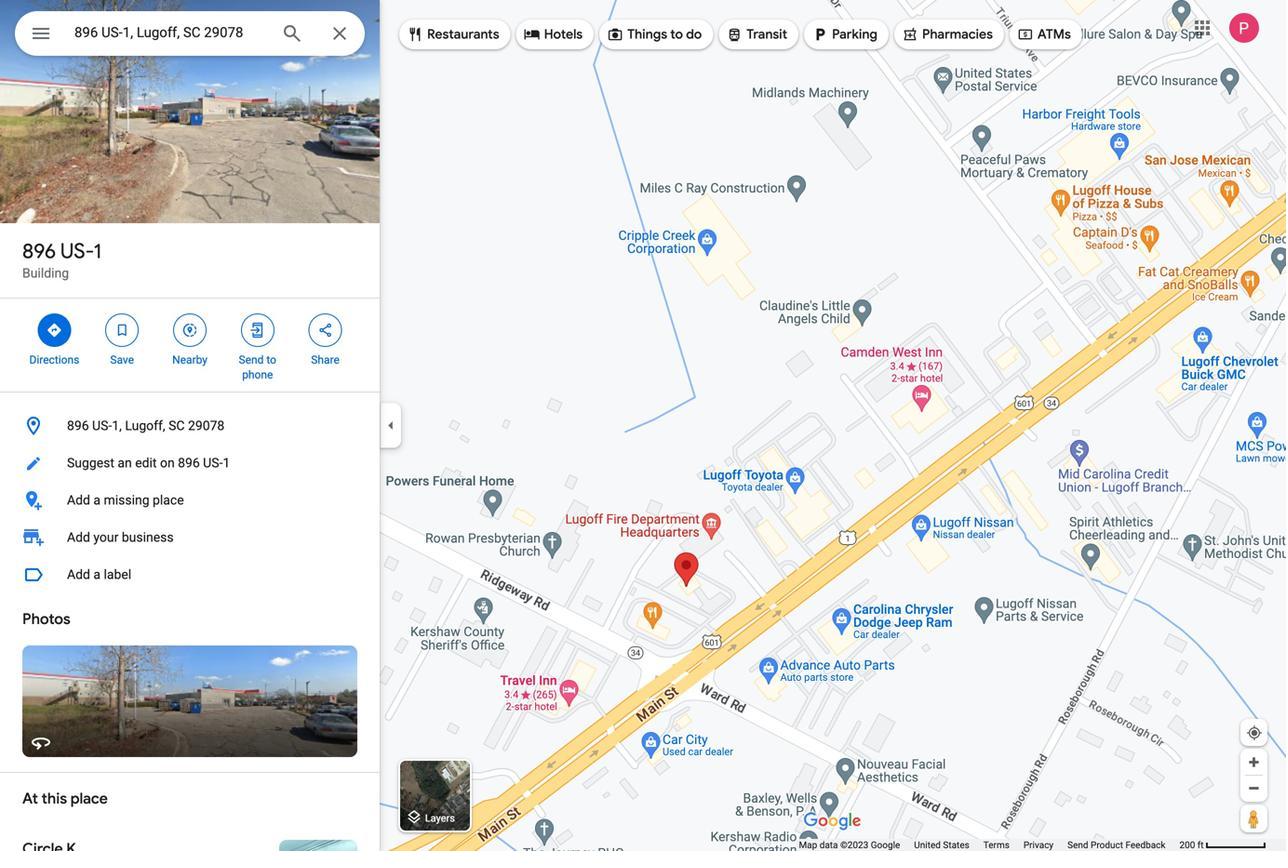 Task type: locate. For each thing, give the bounding box(es) containing it.
footer
[[799, 840, 1180, 852]]

add left label
[[67, 567, 90, 583]]

1 horizontal spatial to
[[670, 26, 683, 43]]

a inside add a label button
[[93, 567, 101, 583]]

place down on
[[153, 493, 184, 508]]

0 vertical spatial 1
[[94, 238, 101, 264]]

a inside add a missing place button
[[93, 493, 101, 508]]

1 horizontal spatial 1
[[223, 456, 230, 471]]

at
[[22, 790, 38, 809]]

map
[[799, 840, 817, 851]]

 things to do
[[607, 24, 702, 45]]

0 horizontal spatial 1
[[94, 238, 101, 264]]

1 vertical spatial send
[[1068, 840, 1089, 851]]

restaurants
[[427, 26, 499, 43]]

0 horizontal spatial to
[[267, 354, 276, 367]]

None field
[[74, 21, 266, 44]]

896 up 'building'
[[22, 238, 56, 264]]

a
[[93, 493, 101, 508], [93, 567, 101, 583]]

to left do
[[670, 26, 683, 43]]

1,
[[112, 418, 122, 434]]

send inside send to phone
[[239, 354, 264, 367]]

0 horizontal spatial 896
[[22, 238, 56, 264]]

896 for 1,
[[67, 418, 89, 434]]

add
[[67, 493, 90, 508], [67, 530, 90, 545], [67, 567, 90, 583]]

atms
[[1038, 26, 1071, 43]]

 atms
[[1017, 24, 1071, 45]]

0 vertical spatial add
[[67, 493, 90, 508]]

2 a from the top
[[93, 567, 101, 583]]

0 horizontal spatial send
[[239, 354, 264, 367]]

ft
[[1198, 840, 1204, 851]]

1 a from the top
[[93, 493, 101, 508]]

add your business
[[67, 530, 174, 545]]

do
[[686, 26, 702, 43]]

send for send product feedback
[[1068, 840, 1089, 851]]

 restaurants
[[407, 24, 499, 45]]

united states button
[[914, 840, 970, 852]]

send product feedback
[[1068, 840, 1166, 851]]

1 vertical spatial add
[[67, 530, 90, 545]]

a left label
[[93, 567, 101, 583]]

 search field
[[15, 11, 365, 60]]

states
[[943, 840, 970, 851]]

0 vertical spatial place
[[153, 493, 184, 508]]

896 inside 896 us-1 building
[[22, 238, 56, 264]]

us- down 29078
[[203, 456, 223, 471]]

add a label button
[[0, 557, 380, 594]]

us- up 'building'
[[60, 238, 94, 264]]

footer containing map data ©2023 google
[[799, 840, 1180, 852]]

add down suggest
[[67, 493, 90, 508]]

add inside button
[[67, 493, 90, 508]]

3 add from the top
[[67, 567, 90, 583]]

zoom out image
[[1247, 782, 1261, 796]]

1 horizontal spatial send
[[1068, 840, 1089, 851]]

0 vertical spatial 896
[[22, 238, 56, 264]]

0 vertical spatial a
[[93, 493, 101, 508]]

1 vertical spatial 896
[[67, 418, 89, 434]]

 button
[[15, 11, 67, 60]]

1 vertical spatial us-
[[92, 418, 112, 434]]

send
[[239, 354, 264, 367], [1068, 840, 1089, 851]]


[[249, 320, 266, 341]]

edit
[[135, 456, 157, 471]]

0 vertical spatial to
[[670, 26, 683, 43]]

to
[[670, 26, 683, 43], [267, 354, 276, 367]]


[[114, 320, 130, 341]]

us- up suggest
[[92, 418, 112, 434]]

place
[[153, 493, 184, 508], [71, 790, 108, 809]]

add your business link
[[0, 519, 380, 557]]


[[30, 20, 52, 47]]

add left your on the left
[[67, 530, 90, 545]]

place right the this
[[71, 790, 108, 809]]

0 vertical spatial us-
[[60, 238, 94, 264]]

1 vertical spatial 1
[[223, 456, 230, 471]]

 transit
[[726, 24, 787, 45]]

transit
[[747, 26, 787, 43]]

share
[[311, 354, 340, 367]]


[[902, 24, 919, 45]]

2 add from the top
[[67, 530, 90, 545]]

add inside button
[[67, 567, 90, 583]]

1 add from the top
[[67, 493, 90, 508]]

 parking
[[812, 24, 878, 45]]

privacy button
[[1024, 840, 1054, 852]]

send up "phone" at left
[[239, 354, 264, 367]]

29078
[[188, 418, 225, 434]]

photos
[[22, 610, 70, 629]]


[[317, 320, 334, 341]]

layers
[[425, 813, 455, 824]]


[[607, 24, 624, 45]]

us-
[[60, 238, 94, 264], [92, 418, 112, 434], [203, 456, 223, 471]]

to up "phone" at left
[[267, 354, 276, 367]]

actions for 896 us-1 region
[[0, 299, 380, 392]]

1 horizontal spatial 896
[[67, 418, 89, 434]]

896 left the 1,
[[67, 418, 89, 434]]

google account: payton hansen  
(payton.hansen@adept.ai) image
[[1229, 13, 1259, 43]]

save
[[110, 354, 134, 367]]

to inside  things to do
[[670, 26, 683, 43]]

 hotels
[[524, 24, 583, 45]]

1 horizontal spatial place
[[153, 493, 184, 508]]

2 vertical spatial 896
[[178, 456, 200, 471]]


[[726, 24, 743, 45]]

896 right on
[[178, 456, 200, 471]]

us- inside 896 us-1 building
[[60, 238, 94, 264]]

collapse side panel image
[[381, 416, 401, 436]]

a left missing
[[93, 493, 101, 508]]

add for add a label
[[67, 567, 90, 583]]

1 vertical spatial a
[[93, 567, 101, 583]]

add a missing place button
[[0, 482, 380, 519]]

1 inside 896 us-1 building
[[94, 238, 101, 264]]

to inside send to phone
[[267, 354, 276, 367]]

1 vertical spatial place
[[71, 790, 108, 809]]

sc
[[169, 418, 185, 434]]


[[1017, 24, 1034, 45]]

add for add a missing place
[[67, 493, 90, 508]]

2 vertical spatial add
[[67, 567, 90, 583]]

on
[[160, 456, 175, 471]]

united states
[[914, 840, 970, 851]]

0 vertical spatial send
[[239, 354, 264, 367]]

1 vertical spatial to
[[267, 354, 276, 367]]

parking
[[832, 26, 878, 43]]

1
[[94, 238, 101, 264], [223, 456, 230, 471]]

suggest an edit on 896 us-1 button
[[0, 445, 380, 482]]

send left product
[[1068, 840, 1089, 851]]

send product feedback button
[[1068, 840, 1166, 852]]

896
[[22, 238, 56, 264], [67, 418, 89, 434], [178, 456, 200, 471]]

send inside button
[[1068, 840, 1089, 851]]

©2023
[[840, 840, 869, 851]]



Task type: vqa. For each thing, say whether or not it's contained in the screenshot.
4th 2 places element from the bottom
no



Task type: describe. For each thing, give the bounding box(es) containing it.
feedback
[[1126, 840, 1166, 851]]

directions
[[29, 354, 79, 367]]

an
[[118, 456, 132, 471]]

this
[[41, 790, 67, 809]]


[[524, 24, 540, 45]]

google maps element
[[0, 0, 1286, 852]]

896 us-1 building
[[22, 238, 101, 281]]

2 vertical spatial us-
[[203, 456, 223, 471]]

phone
[[242, 369, 273, 382]]


[[46, 320, 63, 341]]

label
[[104, 567, 131, 583]]

united
[[914, 840, 941, 851]]

1 inside suggest an edit on 896 us-1 button
[[223, 456, 230, 471]]

privacy
[[1024, 840, 1054, 851]]

business
[[122, 530, 174, 545]]

a for label
[[93, 567, 101, 583]]

896 us-1, lugoff, sc 29078
[[67, 418, 225, 434]]

google
[[871, 840, 900, 851]]

at this place
[[22, 790, 108, 809]]

add a label
[[67, 567, 131, 583]]

product
[[1091, 840, 1123, 851]]

building
[[22, 266, 69, 281]]

add a missing place
[[67, 493, 184, 508]]

pharmacies
[[922, 26, 993, 43]]

suggest
[[67, 456, 114, 471]]

show street view coverage image
[[1241, 805, 1268, 833]]


[[181, 320, 198, 341]]

a for missing
[[93, 493, 101, 508]]

terms button
[[984, 840, 1010, 852]]

map data ©2023 google
[[799, 840, 900, 851]]

terms
[[984, 840, 1010, 851]]

200
[[1180, 840, 1195, 851]]

things
[[627, 26, 667, 43]]

send to phone
[[239, 354, 276, 382]]

896 us-1, lugoff, sc 29078 button
[[0, 408, 380, 445]]

896 US-1, Lugoff, SC 29078 field
[[15, 11, 365, 56]]

missing
[[104, 493, 149, 508]]

lugoff,
[[125, 418, 165, 434]]


[[407, 24, 423, 45]]

suggest an edit on 896 us-1
[[67, 456, 230, 471]]

200 ft button
[[1180, 840, 1267, 851]]

none field inside 896 us-1, lugoff, sc 29078 field
[[74, 21, 266, 44]]

 pharmacies
[[902, 24, 993, 45]]

your
[[93, 530, 119, 545]]

0 horizontal spatial place
[[71, 790, 108, 809]]

footer inside the google maps element
[[799, 840, 1180, 852]]

zoom in image
[[1247, 756, 1261, 770]]

place inside button
[[153, 493, 184, 508]]

hotels
[[544, 26, 583, 43]]

896 us-1 main content
[[0, 0, 380, 852]]

us- for 1,
[[92, 418, 112, 434]]

896 for 1
[[22, 238, 56, 264]]

send for send to phone
[[239, 354, 264, 367]]

us- for 1
[[60, 238, 94, 264]]

nearby
[[172, 354, 207, 367]]

data
[[820, 840, 838, 851]]

show your location image
[[1246, 725, 1263, 742]]

200 ft
[[1180, 840, 1204, 851]]


[[812, 24, 828, 45]]

2 horizontal spatial 896
[[178, 456, 200, 471]]

add for add your business
[[67, 530, 90, 545]]



